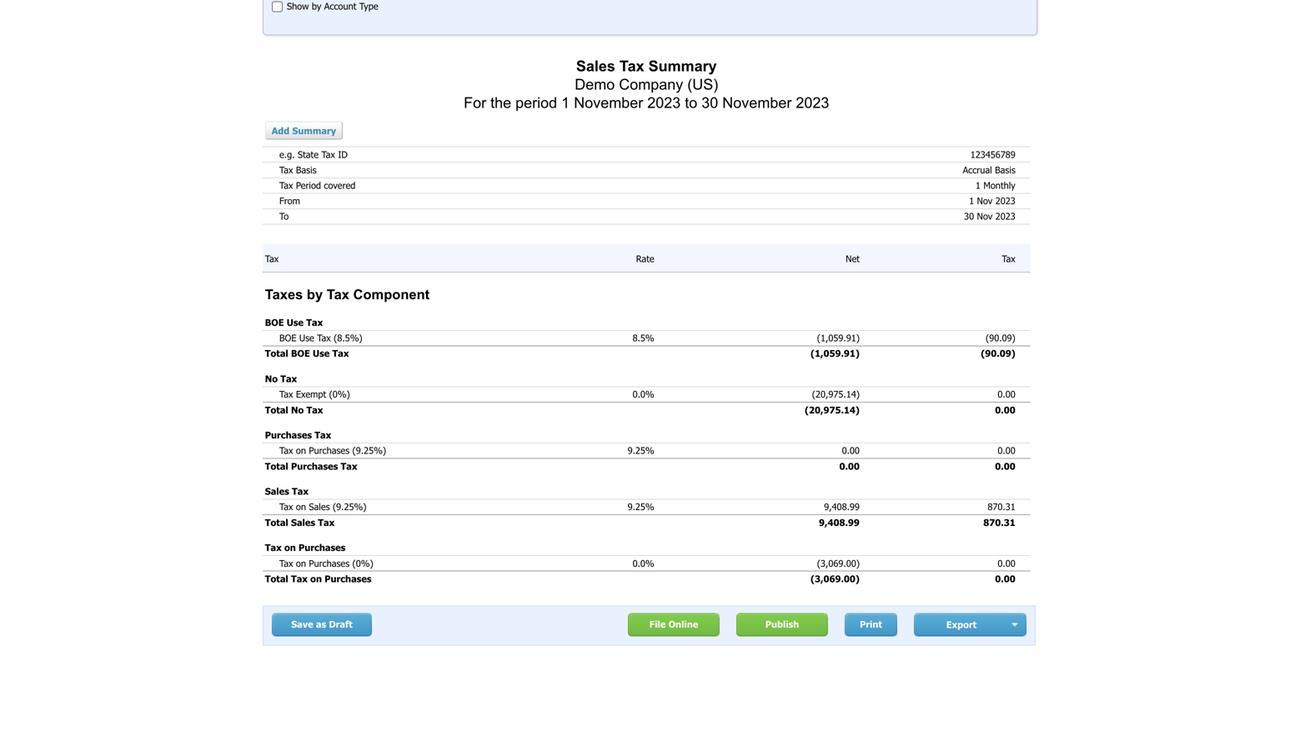 Task type: vqa. For each thing, say whether or not it's contained in the screenshot.
(9.25%) corresponding to Tax on Purchases (9.25%)
yes



Task type: describe. For each thing, give the bounding box(es) containing it.
(3,069.00) for (0%)
[[817, 558, 860, 569]]

total for total no tax
[[265, 404, 288, 416]]

1 for 1 nov 2023
[[970, 195, 975, 207]]

purchases up tax on purchases (0%)
[[299, 542, 346, 554]]

add                          summary link
[[265, 121, 343, 140]]

print link
[[845, 613, 898, 637]]

period
[[516, 94, 557, 111]]

tax on purchases
[[265, 542, 346, 554]]

0.00 for total purchases tax
[[996, 461, 1016, 472]]

tax down tax on purchases
[[279, 558, 293, 569]]

tax exempt (0%)
[[279, 389, 350, 400]]

type
[[359, 0, 378, 12]]

boe use tax
[[265, 317, 323, 328]]

purchases up 'total tax on purchases'
[[309, 558, 350, 569]]

30 nov 2023
[[965, 211, 1016, 222]]

tax down tax on purchases (9.25%)
[[341, 461, 357, 472]]

accrual basis
[[963, 164, 1016, 176]]

account
[[324, 0, 357, 12]]

total for total tax on purchases
[[265, 573, 288, 585]]

tax period covered
[[279, 180, 356, 191]]

tax up 'tax on sales (9.25%)'
[[292, 486, 309, 497]]

export options... image
[[1012, 623, 1020, 627]]

(20,975.14) for total no tax
[[805, 404, 860, 416]]

to
[[685, 94, 698, 111]]

accrual
[[963, 164, 993, 176]]

0.00 for tax exempt (0%)
[[998, 389, 1016, 400]]

0.00 for total no tax
[[996, 404, 1016, 416]]

purchases tax
[[265, 430, 331, 441]]

(9.25%) for tax on sales (9.25%)
[[333, 502, 367, 513]]

30 inside sales tax summary demo company (us) for the period 1 november 2023 to 30 november 2023
[[702, 94, 719, 111]]

use for boe use tax (8.5%)
[[299, 333, 314, 344]]

export
[[947, 619, 977, 631]]

total purchases tax
[[265, 461, 357, 472]]

0.00 for tax on purchases (9.25%)
[[998, 445, 1016, 457]]

1 horizontal spatial 30
[[965, 211, 975, 222]]

total no tax
[[265, 404, 323, 416]]

for
[[464, 94, 487, 111]]

taxes by tax component
[[265, 287, 430, 302]]

boe use tax (8.5%)
[[279, 333, 363, 344]]

9,408.99 for total sales tax
[[819, 517, 860, 528]]

period
[[296, 180, 321, 191]]

monthly
[[984, 180, 1016, 191]]

sales tax summary demo company (us) for the period 1 november 2023 to 30 november 2023
[[464, 57, 830, 111]]

9.25% for 9,408.99
[[628, 502, 655, 513]]

tax basis
[[279, 164, 317, 176]]

tax up the taxes
[[265, 253, 279, 265]]

870.31 for tax on sales (9.25%)
[[988, 502, 1016, 513]]

123456789
[[971, 149, 1016, 160]]

demo
[[575, 76, 615, 93]]

tax down 30 nov 2023
[[1002, 253, 1016, 265]]

state
[[298, 149, 319, 160]]

as
[[316, 619, 326, 630]]

(90.09) for tax
[[981, 348, 1016, 359]]

tax left id
[[322, 149, 335, 160]]

1 monthly
[[976, 180, 1016, 191]]

tax down tax on purchases (0%)
[[291, 573, 308, 585]]

0.0% for (20,975.14)
[[633, 389, 655, 400]]

basis for tax basis
[[296, 164, 317, 176]]

sales inside sales tax summary demo company (us) for the period 1 november 2023 to 30 november 2023
[[576, 57, 616, 75]]

basis for accrual basis
[[995, 164, 1016, 176]]

the
[[491, 94, 512, 111]]

purchases up the total purchases tax
[[309, 445, 350, 457]]

2 november from the left
[[723, 94, 792, 111]]

rate
[[636, 253, 655, 265]]

1 inside sales tax summary demo company (us) for the period 1 november 2023 to 30 november 2023
[[562, 94, 570, 111]]

by for tax
[[307, 287, 323, 302]]

on down tax on purchases (0%)
[[311, 573, 322, 585]]

purchases down tax on purchases (0%)
[[325, 573, 372, 585]]

(20,975.14) for tax exempt (0%)
[[812, 389, 860, 400]]

tax down purchases tax on the bottom of the page
[[279, 445, 293, 457]]

(8.5%)
[[334, 333, 363, 344]]

purchases down tax on purchases (9.25%)
[[291, 461, 338, 472]]

nov for 1
[[977, 195, 993, 207]]



Task type: locate. For each thing, give the bounding box(es) containing it.
boe down the boe use tax (8.5%)
[[291, 348, 310, 359]]

by for account
[[312, 0, 322, 12]]

0 vertical spatial (1,059.91)
[[817, 333, 860, 344]]

tax down total sales tax
[[265, 542, 282, 554]]

total down tax on purchases
[[265, 573, 288, 585]]

by
[[312, 0, 322, 12], [307, 287, 323, 302]]

on for tax on purchases
[[284, 542, 296, 554]]

boe for boe use tax
[[265, 317, 284, 328]]

0.0% up file
[[633, 558, 655, 569]]

1 nov from the top
[[977, 195, 993, 207]]

tax up total boe use tax
[[317, 333, 331, 344]]

tax up from
[[279, 180, 293, 191]]

summary
[[649, 57, 717, 75], [292, 125, 336, 136]]

tax up "company"
[[620, 57, 645, 75]]

november down demo
[[574, 94, 643, 111]]

publish link
[[737, 613, 829, 637]]

0 horizontal spatial 30
[[702, 94, 719, 111]]

0 vertical spatial (90.09)
[[986, 333, 1016, 344]]

1 vertical spatial (3,069.00)
[[811, 573, 860, 585]]

add                          summary
[[272, 125, 336, 136]]

nov up 30 nov 2023
[[977, 195, 993, 207]]

no tax
[[265, 373, 297, 385]]

9.25%
[[628, 445, 655, 457], [628, 502, 655, 513]]

use up the boe use tax (8.5%)
[[287, 317, 304, 328]]

1 vertical spatial 1
[[976, 180, 981, 191]]

tax up tax on purchases (9.25%)
[[315, 430, 331, 441]]

2 total from the top
[[265, 404, 288, 416]]

5 total from the top
[[265, 573, 288, 585]]

covered
[[324, 180, 356, 191]]

use for boe use tax
[[287, 317, 304, 328]]

2 vertical spatial 1
[[970, 195, 975, 207]]

2 0.0% from the top
[[633, 558, 655, 569]]

file online link
[[628, 613, 720, 637]]

tax down (8.5%)
[[332, 348, 349, 359]]

show
[[287, 0, 309, 12]]

total up sales tax
[[265, 461, 288, 472]]

1 vertical spatial (0%)
[[353, 558, 374, 569]]

0 horizontal spatial november
[[574, 94, 643, 111]]

0 vertical spatial boe
[[265, 317, 284, 328]]

4 total from the top
[[265, 517, 288, 528]]

file online
[[650, 619, 699, 630]]

basis up monthly
[[995, 164, 1016, 176]]

on down purchases tax on the bottom of the page
[[296, 445, 306, 457]]

0 horizontal spatial summary
[[292, 125, 336, 136]]

(1,059.91) for (8.5%)
[[817, 333, 860, 344]]

(us)
[[688, 76, 719, 93]]

1 vertical spatial use
[[299, 333, 314, 344]]

0 horizontal spatial basis
[[296, 164, 317, 176]]

id
[[338, 149, 348, 160]]

tax on purchases (9.25%)
[[279, 445, 386, 457]]

on down total sales tax
[[284, 542, 296, 554]]

november right the to
[[723, 94, 792, 111]]

0.0%
[[633, 389, 655, 400], [633, 558, 655, 569]]

component
[[353, 287, 430, 302]]

use down the boe use tax (8.5%)
[[313, 348, 330, 359]]

boe down boe use tax
[[279, 333, 297, 344]]

total for total purchases tax
[[265, 461, 288, 472]]

1 vertical spatial summary
[[292, 125, 336, 136]]

(20,975.14)
[[812, 389, 860, 400], [805, 404, 860, 416]]

tax down "tax exempt (0%)"
[[307, 404, 323, 416]]

1 horizontal spatial basis
[[995, 164, 1016, 176]]

use
[[287, 317, 304, 328], [299, 333, 314, 344], [313, 348, 330, 359]]

(3,069.00) for purchases
[[811, 573, 860, 585]]

no up total no tax
[[265, 373, 278, 385]]

purchases down total no tax
[[265, 430, 312, 441]]

total tax on purchases
[[265, 573, 372, 585]]

1 nov 2023
[[970, 195, 1016, 207]]

1 vertical spatial by
[[307, 287, 323, 302]]

0 vertical spatial 30
[[702, 94, 719, 111]]

by right show
[[312, 0, 322, 12]]

1 vertical spatial (90.09)
[[981, 348, 1016, 359]]

2 vertical spatial use
[[313, 348, 330, 359]]

tax inside sales tax summary demo company (us) for the period 1 november 2023 to 30 november 2023
[[620, 57, 645, 75]]

(1,059.91)
[[817, 333, 860, 344], [811, 348, 860, 359]]

3 total from the top
[[265, 461, 288, 472]]

(90.09)
[[986, 333, 1016, 344], [981, 348, 1016, 359]]

1 horizontal spatial (0%)
[[353, 558, 374, 569]]

(9.25%)
[[353, 445, 386, 457], [333, 502, 367, 513]]

total
[[265, 348, 288, 359], [265, 404, 288, 416], [265, 461, 288, 472], [265, 517, 288, 528], [265, 573, 288, 585]]

(9.25%) up total sales tax
[[333, 502, 367, 513]]

publish
[[766, 619, 800, 630]]

1 horizontal spatial november
[[723, 94, 792, 111]]

exempt
[[296, 389, 326, 400]]

2 basis from the left
[[995, 164, 1016, 176]]

on down tax on purchases
[[296, 558, 306, 569]]

(9.25%) for tax on purchases (9.25%)
[[353, 445, 386, 457]]

tax down sales tax
[[279, 502, 293, 513]]

1 vertical spatial (9.25%)
[[333, 502, 367, 513]]

0 vertical spatial (20,975.14)
[[812, 389, 860, 400]]

1 vertical spatial (20,975.14)
[[805, 404, 860, 416]]

30
[[702, 94, 719, 111], [965, 211, 975, 222]]

e.g.
[[279, 149, 295, 160]]

2 horizontal spatial 1
[[976, 180, 981, 191]]

1 november from the left
[[574, 94, 643, 111]]

0.00 for total tax on purchases
[[996, 573, 1016, 585]]

1 basis from the left
[[296, 164, 317, 176]]

to
[[279, 211, 289, 222]]

by right the taxes
[[307, 287, 323, 302]]

1 up 30 nov 2023
[[970, 195, 975, 207]]

0 vertical spatial summary
[[649, 57, 717, 75]]

november
[[574, 94, 643, 111], [723, 94, 792, 111]]

online
[[669, 619, 699, 630]]

print
[[860, 619, 883, 630]]

0.0% for (3,069.00)
[[633, 558, 655, 569]]

1 for 1 monthly
[[976, 180, 981, 191]]

nov
[[977, 195, 993, 207], [977, 211, 993, 222]]

1 total from the top
[[265, 348, 288, 359]]

0 horizontal spatial no
[[265, 373, 278, 385]]

summary up (us)
[[649, 57, 717, 75]]

on up total sales tax
[[296, 502, 306, 513]]

total boe use tax
[[265, 348, 349, 359]]

0 vertical spatial 1
[[562, 94, 570, 111]]

1 0.0% from the top
[[633, 389, 655, 400]]

1 vertical spatial 9,408.99
[[819, 517, 860, 528]]

0 vertical spatial by
[[312, 0, 322, 12]]

0 vertical spatial 0.0%
[[633, 389, 655, 400]]

0 horizontal spatial (0%)
[[329, 389, 350, 400]]

tax
[[620, 57, 645, 75], [322, 149, 335, 160], [279, 164, 293, 176], [279, 180, 293, 191], [265, 253, 279, 265], [1002, 253, 1016, 265], [327, 287, 350, 302], [306, 317, 323, 328], [317, 333, 331, 344], [332, 348, 349, 359], [281, 373, 297, 385], [279, 389, 293, 400], [307, 404, 323, 416], [315, 430, 331, 441], [279, 445, 293, 457], [341, 461, 357, 472], [292, 486, 309, 497], [279, 502, 293, 513], [318, 517, 335, 528], [265, 542, 282, 554], [279, 558, 293, 569], [291, 573, 308, 585]]

2 9.25% from the top
[[628, 502, 655, 513]]

total down the no tax
[[265, 404, 288, 416]]

8.5%
[[633, 333, 655, 344]]

save
[[291, 619, 313, 630]]

0 vertical spatial use
[[287, 317, 304, 328]]

tax up exempt
[[281, 373, 297, 385]]

(3,069.00)
[[817, 558, 860, 569], [811, 573, 860, 585]]

e.g. state tax id
[[279, 149, 348, 160]]

total for total boe use tax
[[265, 348, 288, 359]]

2 nov from the top
[[977, 211, 993, 222]]

0.00 for tax on purchases (0%)
[[998, 558, 1016, 569]]

no down exempt
[[291, 404, 304, 416]]

boe for boe use tax (8.5%)
[[279, 333, 297, 344]]

1 vertical spatial boe
[[279, 333, 297, 344]]

0.00
[[998, 389, 1016, 400], [996, 404, 1016, 416], [842, 445, 860, 457], [998, 445, 1016, 457], [840, 461, 860, 472], [996, 461, 1016, 472], [998, 558, 1016, 569], [996, 573, 1016, 585]]

0 vertical spatial (0%)
[[329, 389, 350, 400]]

1 vertical spatial no
[[291, 404, 304, 416]]

1 down accrual
[[976, 180, 981, 191]]

net
[[846, 253, 860, 265]]

total for total sales tax
[[265, 517, 288, 528]]

tax down e.g.
[[279, 164, 293, 176]]

on for tax on purchases (0%)
[[296, 558, 306, 569]]

on for tax on purchases (9.25%)
[[296, 445, 306, 457]]

no
[[265, 373, 278, 385], [291, 404, 304, 416]]

1 vertical spatial 0.0%
[[633, 558, 655, 569]]

2023
[[648, 94, 681, 111], [796, 94, 830, 111], [996, 195, 1016, 207], [996, 211, 1016, 222]]

save as draft button
[[272, 613, 372, 637]]

1 vertical spatial 870.31
[[984, 517, 1016, 528]]

tax on sales (9.25%)
[[279, 502, 367, 513]]

(0%) right exempt
[[329, 389, 350, 400]]

1 9.25% from the top
[[628, 445, 655, 457]]

1 horizontal spatial no
[[291, 404, 304, 416]]

(0%) up 'total tax on purchases'
[[353, 558, 374, 569]]

30 right the to
[[702, 94, 719, 111]]

save as draft
[[291, 619, 353, 630]]

on for tax on sales (9.25%)
[[296, 502, 306, 513]]

total sales tax
[[265, 517, 335, 528]]

30 down 1 nov 2023
[[965, 211, 975, 222]]

0 vertical spatial 9.25%
[[628, 445, 655, 457]]

tax up (8.5%)
[[327, 287, 350, 302]]

0 vertical spatial no
[[265, 373, 278, 385]]

(90.09) for (8.5%)
[[986, 333, 1016, 344]]

purchases
[[265, 430, 312, 441], [309, 445, 350, 457], [291, 461, 338, 472], [299, 542, 346, 554], [309, 558, 350, 569], [325, 573, 372, 585]]

1
[[562, 94, 570, 111], [976, 180, 981, 191], [970, 195, 975, 207]]

(1,059.91) for tax
[[811, 348, 860, 359]]

tax down the no tax
[[279, 389, 293, 400]]

0 vertical spatial 9,408.99
[[824, 502, 860, 513]]

nov down 1 nov 2023
[[977, 211, 993, 222]]

file
[[650, 619, 666, 630]]

summary inside sales tax summary demo company (us) for the period 1 november 2023 to 30 november 2023
[[649, 57, 717, 75]]

(0%)
[[329, 389, 350, 400], [353, 558, 374, 569]]

9,408.99 for tax on sales (9.25%)
[[824, 502, 860, 513]]

1 right period
[[562, 94, 570, 111]]

870.31 for total sales tax
[[984, 517, 1016, 528]]

1 vertical spatial 30
[[965, 211, 975, 222]]

0 vertical spatial (3,069.00)
[[817, 558, 860, 569]]

1 vertical spatial 9.25%
[[628, 502, 655, 513]]

tax down 'tax on sales (9.25%)'
[[318, 517, 335, 528]]

on
[[296, 445, 306, 457], [296, 502, 306, 513], [284, 542, 296, 554], [296, 558, 306, 569], [311, 573, 322, 585]]

tax up the boe use tax (8.5%)
[[306, 317, 323, 328]]

2 vertical spatial boe
[[291, 348, 310, 359]]

boe
[[265, 317, 284, 328], [279, 333, 297, 344], [291, 348, 310, 359]]

sales tax
[[265, 486, 309, 497]]

basis
[[296, 164, 317, 176], [995, 164, 1016, 176]]

basis down state on the top of page
[[296, 164, 317, 176]]

show by account type
[[287, 0, 378, 12]]

total down sales tax
[[265, 517, 288, 528]]

1 vertical spatial (1,059.91)
[[811, 348, 860, 359]]

1 horizontal spatial 1
[[970, 195, 975, 207]]

add
[[272, 125, 290, 136]]

boe down the taxes
[[265, 317, 284, 328]]

sales
[[576, 57, 616, 75], [265, 486, 289, 497], [309, 502, 330, 513], [291, 517, 315, 528]]

use up total boe use tax
[[299, 333, 314, 344]]

from
[[279, 195, 300, 207]]

0 vertical spatial (9.25%)
[[353, 445, 386, 457]]

0 vertical spatial nov
[[977, 195, 993, 207]]

0 vertical spatial 870.31
[[988, 502, 1016, 513]]

summary up e.g. state tax id
[[292, 125, 336, 136]]

draft
[[329, 619, 353, 630]]

company
[[619, 76, 684, 93]]

870.31
[[988, 502, 1016, 513], [984, 517, 1016, 528]]

nov for 30
[[977, 211, 993, 222]]

0 horizontal spatial 1
[[562, 94, 570, 111]]

total up the no tax
[[265, 348, 288, 359]]

taxes
[[265, 287, 303, 302]]

Show by Account Type checkbox
[[272, 1, 283, 12]]

0.0% down 8.5%
[[633, 389, 655, 400]]

tax on purchases (0%)
[[279, 558, 374, 569]]

(9.25%) up the total purchases tax
[[353, 445, 386, 457]]

1 vertical spatial nov
[[977, 211, 993, 222]]

1 horizontal spatial summary
[[649, 57, 717, 75]]

9.25% for 0.00
[[628, 445, 655, 457]]

9,408.99
[[824, 502, 860, 513], [819, 517, 860, 528]]



